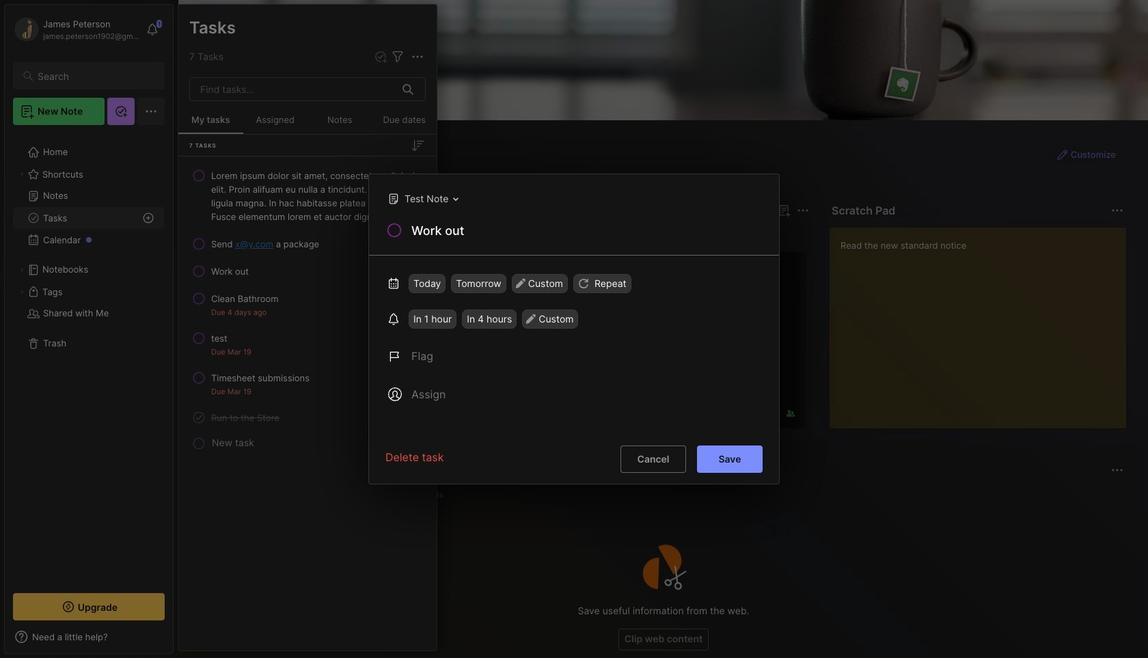 Task type: describe. For each thing, give the bounding box(es) containing it.
main element
[[0, 0, 178, 658]]

2 tab list from the top
[[203, 487, 1122, 503]]

Go to note or move task field
[[381, 189, 464, 208]]

Start writing… text field
[[841, 228, 1126, 418]]

Enter task text field
[[410, 222, 763, 245]]

none search field inside 'main' element
[[38, 68, 152, 84]]

expand tags image
[[18, 288, 26, 296]]

new task image
[[374, 50, 388, 64]]

timesheet submissions 5 cell
[[211, 371, 310, 385]]

clean bathroom 3 cell
[[211, 292, 279, 306]]

1 row from the top
[[184, 163, 431, 229]]

Search text field
[[38, 70, 152, 83]]



Task type: locate. For each thing, give the bounding box(es) containing it.
0 vertical spatial tab list
[[203, 227, 807, 243]]

row
[[184, 163, 431, 229], [184, 232, 431, 256], [184, 259, 431, 284], [184, 286, 431, 323], [184, 326, 431, 363], [184, 366, 431, 403], [184, 405, 431, 430]]

1 vertical spatial tab list
[[203, 487, 1122, 503]]

row group
[[178, 162, 437, 453], [200, 252, 1148, 437]]

3 row from the top
[[184, 259, 431, 284]]

expand notebooks image
[[18, 266, 26, 274]]

run to the store 6 cell
[[211, 411, 279, 424]]

6 row from the top
[[184, 366, 431, 403]]

tree inside 'main' element
[[5, 133, 173, 581]]

5 row from the top
[[184, 326, 431, 363]]

2 row from the top
[[184, 232, 431, 256]]

send x@y.com a package 1 cell
[[211, 237, 319, 251]]

7 row from the top
[[184, 405, 431, 430]]

1 tab list from the top
[[203, 227, 807, 243]]

4 row from the top
[[184, 286, 431, 323]]

Find tasks… text field
[[192, 78, 394, 100]]

test 4 cell
[[211, 332, 227, 345]]

tree
[[5, 133, 173, 581]]

tab
[[203, 227, 243, 243], [249, 227, 304, 243], [203, 487, 255, 503], [307, 487, 365, 503], [370, 487, 406, 503], [411, 487, 450, 503]]

lorem ipsum dolor sit amet, consectetur adipiscing elit. proin alifuam eu nulla a tincidunt. curabitur ut ligula magna. in hac habitasse platea dictumst. fusce elementum lorem et auctor dignissim. proin eget mi id urna euismod consectetur. pellentesque porttitor ac urna quis fermentum: 0 cell
[[211, 169, 426, 224]]

None search field
[[38, 68, 152, 84]]

tab list
[[203, 227, 807, 243], [203, 487, 1122, 503]]

work out 2 cell
[[211, 265, 249, 278]]



Task type: vqa. For each thing, say whether or not it's contained in the screenshot.
Tag name TEXT FIELD
no



